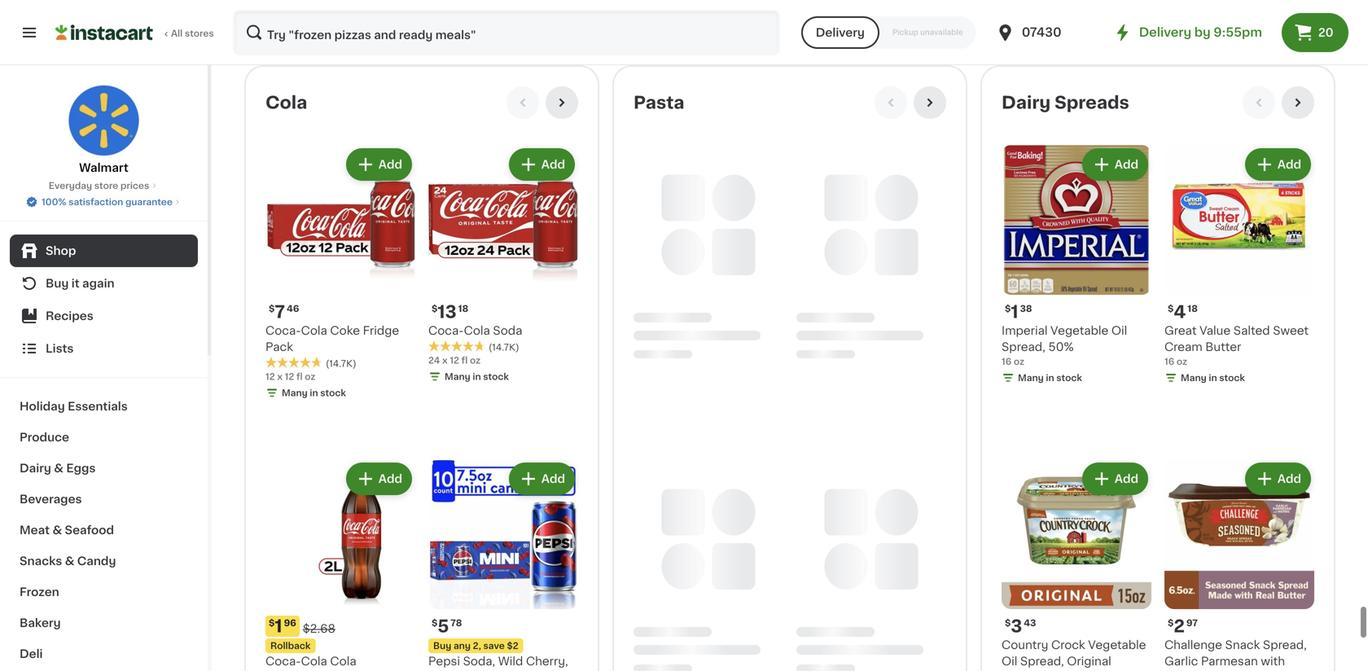 Task type: describe. For each thing, give the bounding box(es) containing it.
store
[[94, 181, 118, 190]]

produce
[[20, 432, 69, 443]]

product group containing 3
[[1002, 459, 1152, 671]]

delivery by 9:55pm link
[[1114, 23, 1263, 42]]

stock down 50%
[[1057, 373, 1083, 382]]

gluten-
[[799, 600, 834, 609]]

1 for great value enriched macaroni product. spaghetti
[[643, 303, 651, 320]]

(14.7k) for 7
[[326, 359, 357, 368]]

coke
[[330, 325, 360, 336]]

coca-cola coke fridge pack
[[266, 325, 399, 353]]

$ for imperial vegetable oil spread, 50%
[[1005, 304, 1011, 313]]

$1.96 original price: $2.68 element
[[266, 616, 416, 637]]

red
[[835, 639, 858, 651]]

walmart
[[79, 162, 129, 174]]

add for buy any 2, save $2
[[542, 473, 565, 485]]

candy
[[77, 556, 116, 567]]

24
[[429, 356, 440, 365]]

it
[[72, 278, 80, 289]]

all stores
[[171, 29, 214, 38]]

value for penne
[[832, 325, 863, 336]]

imperial
[[1002, 325, 1048, 336]]

$ for coca-cola soda
[[432, 304, 438, 313]]

dairy for dairy & eggs
[[20, 463, 51, 474]]

cola for coca-cola coke fridge pack
[[301, 325, 327, 336]]

snacks & candy link
[[10, 546, 198, 577]]

penne for lentil
[[825, 656, 861, 667]]

many in stock down 12 x 12 fl oz
[[282, 388, 346, 397]]

$ inside $ 1 96 $2.68
[[269, 619, 275, 628]]

0 horizontal spatial pasta
[[634, 94, 685, 111]]

lentil
[[861, 639, 892, 651]]

parmesan
[[1202, 656, 1259, 667]]

coca- for 7
[[266, 325, 301, 336]]

produce link
[[10, 422, 198, 453]]

meat
[[20, 525, 50, 536]]

pepsi soda, wild cherry,
[[429, 656, 568, 671]]

add for 1
[[1115, 159, 1139, 170]]

product group containing 5
[[429, 459, 579, 671]]

buy for buy it again
[[46, 278, 69, 289]]

$ 2 97
[[1168, 618, 1198, 635]]

add for 13
[[542, 159, 565, 170]]

any
[[454, 641, 471, 650]]

13
[[438, 303, 457, 320]]

soda,
[[463, 656, 496, 667]]

18 for cola
[[458, 304, 469, 313]]

vegetable inside country crock vegetable oil spread, original
[[1089, 639, 1147, 651]]

frozen link
[[10, 577, 198, 608]]

16 for cream
[[1165, 357, 1175, 366]]

x for 7
[[277, 372, 283, 381]]

imperial vegetable oil spread, 50% 16 oz
[[1002, 325, 1128, 366]]

oil inside country crock vegetable oil spread, original
[[1002, 656, 1018, 667]]

18 up great value enriched macaroni product. spaghetti
[[652, 304, 663, 313]]

all stores link
[[55, 10, 215, 55]]

challenge
[[1165, 639, 1223, 651]]

add for 3
[[1115, 473, 1139, 485]]

100% satisfaction guarantee
[[42, 198, 173, 207]]

butter
[[1206, 341, 1242, 353]]

$ 13 18
[[432, 303, 469, 320]]

value for spaghetti
[[669, 325, 700, 336]]

delivery button
[[802, 16, 880, 49]]

07430
[[1022, 26, 1062, 38]]

fl for 7
[[297, 372, 303, 381]]

add for 7
[[379, 159, 403, 170]]

96
[[284, 619, 296, 628]]

bowtie
[[742, 656, 782, 667]]

many in stock down butter
[[1181, 373, 1246, 382]]

country crock vegetable oil spread, original
[[1002, 639, 1147, 667]]

$ 4 18
[[1168, 303, 1198, 320]]

country
[[1002, 639, 1049, 651]]

all
[[171, 29, 183, 38]]

great value enriched macaroni product. spaghetti
[[634, 325, 754, 369]]

by
[[1195, 26, 1211, 38]]

great for great value enriched macaroni product, bowtie
[[634, 639, 666, 651]]

deli
[[20, 649, 43, 660]]

$ 2 92
[[800, 618, 831, 635]]

x for 13
[[442, 356, 448, 365]]

$ 7 46
[[269, 303, 299, 320]]

coca- for 13
[[429, 325, 464, 336]]

sweet
[[1274, 325, 1309, 336]]

9:55pm
[[1214, 26, 1263, 38]]

4
[[1174, 303, 1187, 320]]

pepsi
[[429, 656, 460, 667]]

& for dairy
[[54, 463, 64, 474]]

in down 50%
[[1046, 373, 1055, 382]]

in down butter
[[1209, 373, 1218, 382]]

cola for coca-cola cola
[[301, 656, 327, 667]]

vegan
[[861, 600, 890, 609]]

product, for penne
[[853, 341, 902, 353]]

12 for 7
[[285, 372, 294, 381]]

beverages
[[20, 494, 82, 505]]

great for great value enriched macaroni product, penne 16 oz
[[797, 325, 829, 336]]

$ for coca-cola coke fridge pack
[[269, 304, 275, 313]]

rollback
[[271, 641, 311, 650]]

stock down butter
[[1220, 373, 1246, 382]]

& for snacks
[[65, 556, 74, 567]]

$ for challenge snack spread, garlic parmesan wit
[[1168, 619, 1174, 628]]

add button for 1
[[1084, 150, 1147, 179]]

vegetable inside imperial vegetable oil spread, 50% 16 oz
[[1051, 325, 1109, 336]]

great value enriched macaroni product, penne 16 oz
[[797, 325, 941, 366]]

20
[[1319, 27, 1334, 38]]

1 for great value enriched macaroni product, bowtie
[[643, 618, 651, 635]]

buy it again link
[[10, 267, 198, 300]]

100% satisfaction guarantee button
[[25, 192, 182, 209]]

dairy for dairy spreads
[[1002, 94, 1051, 111]]

stock down soda
[[483, 372, 509, 381]]

spreads
[[1055, 94, 1130, 111]]

3
[[1011, 618, 1023, 635]]

everyday store prices link
[[49, 179, 159, 192]]

penne for enriched
[[905, 341, 941, 353]]

service type group
[[802, 16, 977, 49]]

salted
[[1234, 325, 1271, 336]]

oz inside "great value salted sweet cream butter 16 oz"
[[1177, 357, 1188, 366]]

in down 12 x 12 fl oz
[[310, 388, 318, 397]]

$ 1 18 for great value enriched macaroni product. spaghetti
[[637, 303, 663, 320]]

cream
[[1165, 341, 1203, 353]]

save
[[484, 641, 505, 650]]

product group containing 4
[[1165, 145, 1315, 388]]

everyday
[[49, 181, 92, 190]]

46
[[287, 304, 299, 313]]

coca-cola soda
[[429, 325, 523, 336]]

5
[[438, 618, 449, 635]]

$ for great value salted sweet cream butter
[[1168, 304, 1174, 313]]

soda
[[493, 325, 523, 336]]

97
[[1187, 619, 1198, 628]]

pasta link
[[634, 93, 685, 112]]

add for 2
[[1278, 473, 1302, 485]]

product.
[[690, 341, 739, 353]]

value for butter
[[1200, 325, 1231, 336]]

in down 24 x 12 fl oz
[[473, 372, 481, 381]]

shop link
[[10, 235, 198, 267]]

add for 4
[[1278, 159, 1302, 170]]

great for great value enriched macaroni product. spaghetti
[[634, 325, 666, 336]]

everyday store prices
[[49, 181, 149, 190]]

$ 3 43
[[1005, 618, 1037, 635]]

oz inside great value enriched macaroni product, penne 16 oz
[[809, 357, 820, 366]]

$ for barilla red lentil gluten free penne pasta
[[800, 619, 806, 628]]

meat & seafood
[[20, 525, 114, 536]]

instacart logo image
[[55, 23, 153, 42]]

dairy & eggs link
[[10, 453, 198, 484]]



Task type: locate. For each thing, give the bounding box(es) containing it.
1 vertical spatial dairy
[[20, 463, 51, 474]]

16 for product,
[[797, 357, 807, 366]]

prices
[[120, 181, 149, 190]]

1 2 from the left
[[806, 618, 817, 635]]

add button for 13
[[511, 150, 574, 179]]

(14.7k) down coca-cola coke fridge pack
[[326, 359, 357, 368]]

2 left 92
[[806, 618, 817, 635]]

1 horizontal spatial x
[[442, 356, 448, 365]]

& for meat
[[53, 525, 62, 536]]

1 horizontal spatial 12
[[285, 372, 294, 381]]

$ 1 18 for great value enriched macaroni product, penne
[[800, 303, 826, 320]]

cola link
[[266, 93, 307, 112]]

18 inside $ 13 18
[[458, 304, 469, 313]]

coca- down rollback
[[266, 656, 301, 667]]

$ for great value enriched macaroni product. spaghetti
[[637, 304, 643, 313]]

★★★★★
[[429, 341, 486, 352], [429, 341, 486, 352], [266, 357, 323, 368], [266, 357, 323, 368]]

1 vertical spatial product,
[[690, 656, 739, 667]]

barilla
[[797, 639, 832, 651]]

enriched inside great value enriched macaroni product. spaghetti
[[703, 325, 754, 336]]

0 horizontal spatial buy
[[46, 278, 69, 289]]

1 vertical spatial x
[[277, 372, 283, 381]]

dairy
[[1002, 94, 1051, 111], [20, 463, 51, 474]]

free down barilla
[[797, 656, 822, 667]]

coca- down 13
[[429, 325, 464, 336]]

38
[[1021, 304, 1033, 313]]

2,
[[473, 641, 481, 650]]

coca- up pack
[[266, 325, 301, 336]]

add button
[[348, 150, 411, 179], [511, 150, 574, 179], [1084, 150, 1147, 179], [1247, 150, 1310, 179], [348, 464, 411, 494], [511, 464, 574, 494], [1084, 464, 1147, 494], [1247, 464, 1310, 494]]

product, inside great value enriched macaroni product, penne 16 oz
[[853, 341, 902, 353]]

2 for 3
[[1174, 618, 1185, 635]]

16 inside "great value salted sweet cream butter 16 oz"
[[1165, 357, 1175, 366]]

product group
[[266, 145, 416, 403], [429, 145, 579, 386], [634, 145, 784, 384], [797, 145, 947, 368], [1002, 145, 1152, 388], [1165, 145, 1315, 388], [266, 459, 416, 671], [429, 459, 579, 671], [634, 459, 784, 671], [797, 459, 947, 671], [1002, 459, 1152, 671], [1165, 459, 1315, 671]]

$ up coca-cola soda
[[432, 304, 438, 313]]

1 horizontal spatial product,
[[853, 341, 902, 353]]

0 horizontal spatial dairy
[[20, 463, 51, 474]]

1 vertical spatial &
[[53, 525, 62, 536]]

many down 24 x 12 fl oz
[[445, 372, 471, 381]]

18 for dairy spreads
[[1188, 304, 1198, 313]]

$ left 96
[[269, 619, 275, 628]]

great inside great value enriched macaroni product, penne 16 oz
[[797, 325, 829, 336]]

dairy down produce
[[20, 463, 51, 474]]

0 vertical spatial fl
[[462, 356, 468, 365]]

great inside "great value salted sweet cream butter 16 oz"
[[1165, 325, 1197, 336]]

fl
[[462, 356, 468, 365], [297, 372, 303, 381]]

value inside great value enriched macaroni product, bowtie
[[669, 639, 700, 651]]

macaroni inside great value enriched macaroni product. spaghetti
[[634, 341, 687, 353]]

gluten-free vegan
[[799, 600, 890, 609]]

100%
[[42, 198, 66, 207]]

0 horizontal spatial 12
[[266, 372, 275, 381]]

delivery inside button
[[816, 27, 865, 38]]

macaroni for great value enriched macaroni product. spaghetti
[[634, 341, 687, 353]]

enriched for penne
[[866, 325, 917, 336]]

0 horizontal spatial (14.7k)
[[326, 359, 357, 368]]

buy it again
[[46, 278, 115, 289]]

& right meat
[[53, 525, 62, 536]]

1 horizontal spatial buy
[[433, 641, 452, 650]]

fl right the 24
[[462, 356, 468, 365]]

pasta
[[634, 94, 685, 111], [864, 656, 896, 667]]

free inside barilla red lentil gluten free penne pasta
[[797, 656, 822, 667]]

vegetable up 50%
[[1051, 325, 1109, 336]]

add button for 7
[[348, 150, 411, 179]]

great for great value salted sweet cream butter 16 oz
[[1165, 325, 1197, 336]]

18 up great value enriched macaroni product, penne 16 oz
[[815, 304, 826, 313]]

oz
[[470, 356, 481, 365], [809, 357, 820, 366], [1014, 357, 1025, 366], [1177, 357, 1188, 366], [305, 372, 316, 381]]

product, inside great value enriched macaroni product, bowtie
[[690, 656, 739, 667]]

x right the 24
[[442, 356, 448, 365]]

enriched inside great value enriched macaroni product, penne 16 oz
[[866, 325, 917, 336]]

recipes
[[46, 310, 93, 322]]

pasta inside barilla red lentil gluten free penne pasta
[[864, 656, 896, 667]]

$ 1 18 up great value enriched macaroni product, bowtie
[[637, 618, 663, 635]]

penne inside barilla red lentil gluten free penne pasta
[[825, 656, 861, 667]]

$ left 78
[[432, 619, 438, 628]]

x
[[442, 356, 448, 365], [277, 372, 283, 381]]

0 horizontal spatial x
[[277, 372, 283, 381]]

$ left 38
[[1005, 304, 1011, 313]]

$ 1 18
[[637, 303, 663, 320], [800, 303, 826, 320], [637, 618, 663, 635]]

spread, inside country crock vegetable oil spread, original
[[1021, 656, 1065, 667]]

0 horizontal spatial product,
[[690, 656, 739, 667]]

3 16 from the left
[[1165, 357, 1175, 366]]

$ up cream
[[1168, 304, 1174, 313]]

vegetable
[[1051, 325, 1109, 336], [1089, 639, 1147, 651]]

1 horizontal spatial dairy
[[1002, 94, 1051, 111]]

cherry,
[[526, 656, 568, 667]]

$ inside the $ 3 43
[[1005, 619, 1011, 628]]

$
[[269, 304, 275, 313], [432, 304, 438, 313], [637, 304, 643, 313], [800, 304, 806, 313], [1005, 304, 1011, 313], [1168, 304, 1174, 313], [269, 619, 275, 628], [432, 619, 438, 628], [637, 619, 643, 628], [800, 619, 806, 628], [1005, 619, 1011, 628], [1168, 619, 1174, 628]]

0 vertical spatial spread,
[[1002, 341, 1046, 353]]

16 inside great value enriched macaroni product, penne 16 oz
[[797, 357, 807, 366]]

$ inside $ 1 38
[[1005, 304, 1011, 313]]

18 right 13
[[458, 304, 469, 313]]

pack
[[266, 341, 293, 353]]

spread, down imperial
[[1002, 341, 1046, 353]]

1 up great value enriched macaroni product, bowtie
[[643, 618, 651, 635]]

0 vertical spatial pasta
[[634, 94, 685, 111]]

0 vertical spatial free
[[834, 600, 854, 609]]

product group containing 13
[[429, 145, 579, 386]]

delivery for delivery
[[816, 27, 865, 38]]

$ 1 18 for great value enriched macaroni product, bowtie
[[637, 618, 663, 635]]

spread, inside imperial vegetable oil spread, 50% 16 oz
[[1002, 341, 1046, 353]]

$ 1 18 up great value enriched macaroni product, penne 16 oz
[[800, 303, 826, 320]]

delivery by 9:55pm
[[1140, 26, 1263, 38]]

$ inside $ 5 78
[[432, 619, 438, 628]]

1 for great value enriched macaroni product, penne
[[806, 303, 814, 320]]

1 vertical spatial buy
[[433, 641, 452, 650]]

$ inside $ 13 18
[[432, 304, 438, 313]]

1 vertical spatial free
[[797, 656, 822, 667]]

$ up great value enriched macaroni product, penne 16 oz
[[800, 304, 806, 313]]

0 vertical spatial oil
[[1112, 325, 1128, 336]]

$2.68
[[303, 623, 336, 635]]

1 horizontal spatial 2
[[1174, 618, 1185, 635]]

vegetable up original
[[1089, 639, 1147, 651]]

1 left 96
[[275, 618, 282, 635]]

1 vertical spatial spread,
[[1264, 639, 1308, 651]]

great inside great value enriched macaroni product, bowtie
[[634, 639, 666, 651]]

0 vertical spatial buy
[[46, 278, 69, 289]]

fridge
[[363, 325, 399, 336]]

0 vertical spatial x
[[442, 356, 448, 365]]

guarantee
[[125, 198, 173, 207]]

add button for 3
[[1084, 464, 1147, 494]]

macaroni for great value enriched macaroni product, penne 16 oz
[[797, 341, 850, 353]]

satisfaction
[[69, 198, 123, 207]]

holiday essentials
[[20, 401, 128, 412]]

challenge snack spread, garlic parmesan wit
[[1165, 639, 1308, 671]]

0 horizontal spatial penne
[[825, 656, 861, 667]]

0 horizontal spatial fl
[[297, 372, 303, 381]]

spread, down country
[[1021, 656, 1065, 667]]

coca- inside coca-cola coke fridge pack
[[266, 325, 301, 336]]

crock
[[1052, 639, 1086, 651]]

1 inside $1.96 original price: $2.68 element
[[275, 618, 282, 635]]

dairy & eggs
[[20, 463, 96, 474]]

$ 1 18 up spaghetti at the bottom of the page
[[637, 303, 663, 320]]

snack
[[1226, 639, 1261, 651]]

1 horizontal spatial fl
[[462, 356, 468, 365]]

$ left 92
[[800, 619, 806, 628]]

1 vertical spatial vegetable
[[1089, 639, 1147, 651]]

0 vertical spatial product,
[[853, 341, 902, 353]]

add button for buy any 2, save $2
[[511, 464, 574, 494]]

macaroni inside great value enriched macaroni product, bowtie
[[634, 656, 687, 667]]

penne inside great value enriched macaroni product, penne 16 oz
[[905, 341, 941, 353]]

18 inside $ 4 18
[[1188, 304, 1198, 313]]

24 x 12 fl oz
[[429, 356, 481, 365]]

$ 5 78
[[432, 618, 462, 635]]

fl down coca-cola coke fridge pack
[[297, 372, 303, 381]]

snacks & candy
[[20, 556, 116, 567]]

shop
[[46, 245, 76, 257]]

many
[[445, 372, 471, 381], [1019, 373, 1044, 382], [1181, 373, 1207, 382], [282, 388, 308, 397]]

delivery for delivery by 9:55pm
[[1140, 26, 1192, 38]]

eggs
[[66, 463, 96, 474]]

& left candy
[[65, 556, 74, 567]]

delivery
[[1140, 26, 1192, 38], [816, 27, 865, 38]]

meat & seafood link
[[10, 515, 198, 546]]

$ left 97
[[1168, 619, 1174, 628]]

2 left 97
[[1174, 618, 1185, 635]]

& left eggs at the bottom left
[[54, 463, 64, 474]]

&
[[54, 463, 64, 474], [53, 525, 62, 536], [65, 556, 74, 567]]

lists link
[[10, 332, 198, 365]]

1 horizontal spatial penne
[[905, 341, 941, 353]]

18 right 4
[[1188, 304, 1198, 313]]

add button for 4
[[1247, 150, 1310, 179]]

$ up great value enriched macaroni product, bowtie
[[637, 619, 643, 628]]

many in stock down 24 x 12 fl oz
[[445, 372, 509, 381]]

1 horizontal spatial pasta
[[864, 656, 896, 667]]

bakery
[[20, 618, 61, 629]]

12 x 12 fl oz
[[266, 372, 316, 381]]

seafood
[[65, 525, 114, 536]]

(14.7k) down soda
[[489, 343, 520, 352]]

2 vertical spatial spread,
[[1021, 656, 1065, 667]]

oil inside imperial vegetable oil spread, 50% 16 oz
[[1112, 325, 1128, 336]]

$ for great value enriched macaroni product, penne
[[800, 304, 806, 313]]

essentials
[[68, 401, 128, 412]]

product group containing 7
[[266, 145, 416, 403]]

None search field
[[233, 10, 780, 55]]

0 horizontal spatial 2
[[806, 618, 817, 635]]

spread, right the snack on the bottom right of the page
[[1264, 639, 1308, 651]]

$ inside $ 2 92
[[800, 619, 806, 628]]

deli link
[[10, 639, 198, 670]]

$ 1 38
[[1005, 303, 1033, 320]]

enriched
[[703, 325, 754, 336], [866, 325, 917, 336], [703, 639, 754, 651]]

buy
[[46, 278, 69, 289], [433, 641, 452, 650]]

value inside great value enriched macaroni product, penne 16 oz
[[832, 325, 863, 336]]

enriched inside great value enriched macaroni product, bowtie
[[703, 639, 754, 651]]

$ up spaghetti at the bottom of the page
[[637, 304, 643, 313]]

0 vertical spatial penne
[[905, 341, 941, 353]]

2
[[806, 618, 817, 635], [1174, 618, 1185, 635]]

1 horizontal spatial (14.7k)
[[489, 343, 520, 352]]

1 vertical spatial pasta
[[864, 656, 896, 667]]

$ inside $ 2 97
[[1168, 619, 1174, 628]]

2 horizontal spatial 16
[[1165, 357, 1175, 366]]

0 vertical spatial dairy
[[1002, 94, 1051, 111]]

add button for 2
[[1247, 464, 1310, 494]]

1 16 from the left
[[797, 357, 807, 366]]

stock
[[483, 372, 509, 381], [1057, 373, 1083, 382], [1220, 373, 1246, 382], [320, 388, 346, 397]]

great inside great value enriched macaroni product. spaghetti
[[634, 325, 666, 336]]

07430 button
[[996, 10, 1094, 55]]

50%
[[1049, 341, 1074, 353]]

$ 1 96 $2.68
[[269, 618, 336, 635]]

$ inside "$ 7 46"
[[269, 304, 275, 313]]

lists
[[46, 343, 74, 354]]

18
[[458, 304, 469, 313], [652, 304, 663, 313], [815, 304, 826, 313], [1188, 304, 1198, 313], [652, 619, 663, 628]]

gluten
[[895, 639, 934, 651]]

1 up spaghetti at the bottom of the page
[[643, 303, 651, 320]]

1 vertical spatial fl
[[297, 372, 303, 381]]

recipes link
[[10, 300, 198, 332]]

product, for bowtie
[[690, 656, 739, 667]]

1 up great value enriched macaroni product, penne 16 oz
[[806, 303, 814, 320]]

value for bowtie
[[669, 639, 700, 651]]

macaroni
[[634, 341, 687, 353], [797, 341, 850, 353], [634, 656, 687, 667]]

value inside great value enriched macaroni product. spaghetti
[[669, 325, 700, 336]]

2 horizontal spatial 12
[[450, 356, 460, 365]]

$ for buy any 2, save $2
[[432, 619, 438, 628]]

wild
[[498, 656, 523, 667]]

1 vertical spatial oil
[[1002, 656, 1018, 667]]

(14.7k) for 13
[[489, 343, 520, 352]]

1 for imperial vegetable oil spread, 50%
[[1011, 303, 1019, 320]]

oz inside imperial vegetable oil spread, 50% 16 oz
[[1014, 357, 1025, 366]]

2 vertical spatial &
[[65, 556, 74, 567]]

0 vertical spatial (14.7k)
[[489, 343, 520, 352]]

$ for great value enriched macaroni product, bowtie
[[637, 619, 643, 628]]

2 2 from the left
[[1174, 618, 1185, 635]]

$ inside $ 4 18
[[1168, 304, 1174, 313]]

buy left it
[[46, 278, 69, 289]]

macaroni for great value enriched macaroni product, bowtie
[[634, 656, 687, 667]]

92
[[819, 619, 831, 628]]

product,
[[853, 341, 902, 353], [690, 656, 739, 667]]

$ left the '46'
[[269, 304, 275, 313]]

1 horizontal spatial delivery
[[1140, 26, 1192, 38]]

add
[[379, 159, 403, 170], [542, 159, 565, 170], [1115, 159, 1139, 170], [1278, 159, 1302, 170], [379, 473, 403, 485], [542, 473, 565, 485], [1115, 473, 1139, 485], [1278, 473, 1302, 485]]

1 horizontal spatial free
[[834, 600, 854, 609]]

2 16 from the left
[[1002, 357, 1012, 366]]

dairy spreads
[[1002, 94, 1130, 111]]

0 vertical spatial &
[[54, 463, 64, 474]]

0 horizontal spatial oil
[[1002, 656, 1018, 667]]

macaroni inside great value enriched macaroni product, penne 16 oz
[[797, 341, 850, 353]]

free left the vegan
[[834, 600, 854, 609]]

$ for country crock vegetable oil spread, original
[[1005, 619, 1011, 628]]

fl for 13
[[462, 356, 468, 365]]

cola inside coca-cola coke fridge pack
[[301, 325, 327, 336]]

43
[[1024, 619, 1037, 628]]

many in stock down 50%
[[1019, 373, 1083, 382]]

18 up great value enriched macaroni product, bowtie
[[652, 619, 663, 628]]

1 horizontal spatial 16
[[1002, 357, 1012, 366]]

buy any 2, save $2
[[433, 641, 519, 650]]

many down imperial vegetable oil spread, 50% 16 oz
[[1019, 373, 1044, 382]]

1 vertical spatial (14.7k)
[[326, 359, 357, 368]]

buy up pepsi
[[433, 641, 452, 650]]

dairy left spreads
[[1002, 94, 1051, 111]]

spread,
[[1002, 341, 1046, 353], [1264, 639, 1308, 651], [1021, 656, 1065, 667]]

0 horizontal spatial 16
[[797, 357, 807, 366]]

18 for pasta
[[815, 304, 826, 313]]

enriched for spaghetti
[[703, 325, 754, 336]]

many down cream
[[1181, 373, 1207, 382]]

12 for 13
[[450, 356, 460, 365]]

enriched for bowtie
[[703, 639, 754, 651]]

x down pack
[[277, 372, 283, 381]]

spread, inside the challenge snack spread, garlic parmesan wit
[[1264, 639, 1308, 651]]

1 vertical spatial penne
[[825, 656, 861, 667]]

great value enriched macaroni product, bowtie
[[634, 639, 782, 667]]

buy for buy any 2, save $2
[[433, 641, 452, 650]]

walmart logo image
[[68, 85, 140, 156]]

stores
[[185, 29, 214, 38]]

1 horizontal spatial oil
[[1112, 325, 1128, 336]]

stock down coca-cola coke fridge pack
[[320, 388, 346, 397]]

cola for coca-cola soda
[[464, 325, 490, 336]]

2 for 1
[[806, 618, 817, 635]]

0 vertical spatial vegetable
[[1051, 325, 1109, 336]]

1 left 38
[[1011, 303, 1019, 320]]

0 horizontal spatial free
[[797, 656, 822, 667]]

0 horizontal spatial delivery
[[816, 27, 865, 38]]

value inside "great value salted sweet cream butter 16 oz"
[[1200, 325, 1231, 336]]

Search field
[[235, 11, 779, 54]]

12
[[450, 356, 460, 365], [266, 372, 275, 381], [285, 372, 294, 381]]

many down 12 x 12 fl oz
[[282, 388, 308, 397]]

$ left 43
[[1005, 619, 1011, 628]]

buy inside the buy it again link
[[46, 278, 69, 289]]

16 inside imperial vegetable oil spread, 50% 16 oz
[[1002, 357, 1012, 366]]



Task type: vqa. For each thing, say whether or not it's contained in the screenshot.
meet
no



